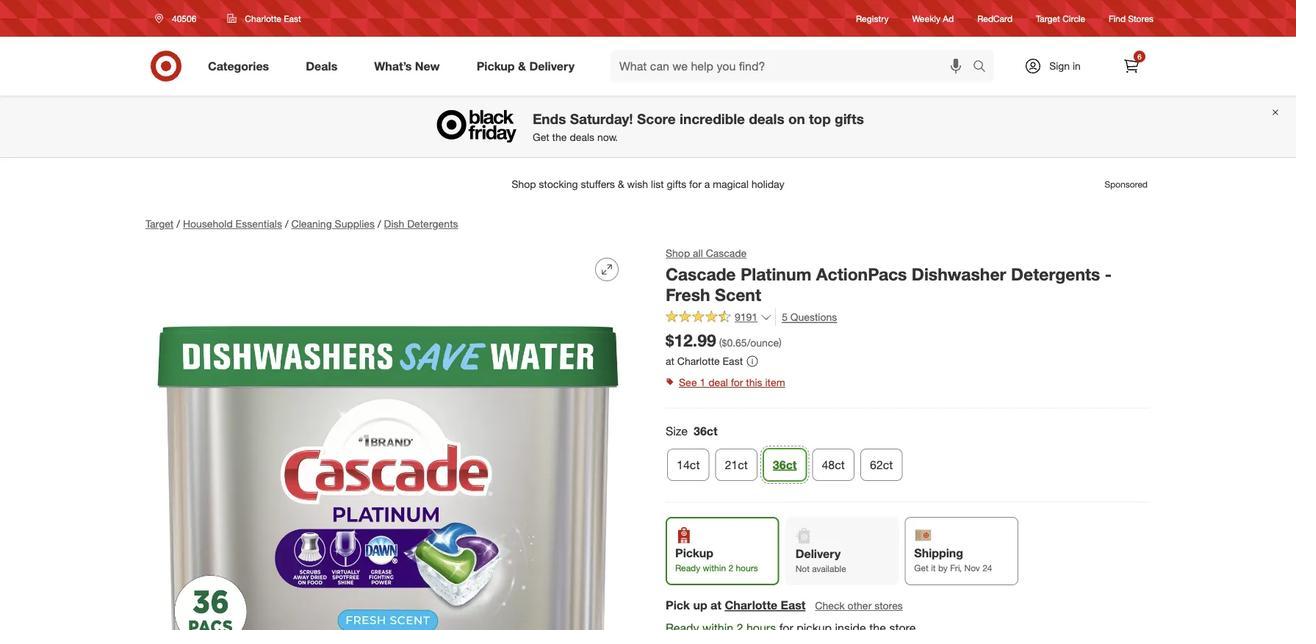 Task type: locate. For each thing, give the bounding box(es) containing it.
registry
[[856, 13, 889, 24]]

0 vertical spatial at
[[666, 355, 675, 368]]

shipping
[[915, 546, 964, 560]]

item
[[766, 376, 786, 389]]

delivery up available
[[796, 547, 841, 561]]

check other stores button
[[815, 598, 904, 615]]

1 horizontal spatial get
[[915, 563, 929, 574]]

/
[[177, 218, 180, 230], [285, 218, 289, 230], [378, 218, 381, 230]]

charlotte inside charlotte east dropdown button
[[245, 13, 282, 24]]

see 1 deal for this item
[[679, 376, 786, 389]]

1 horizontal spatial deals
[[749, 110, 785, 127]]

sign in link
[[1012, 50, 1104, 82]]

(
[[719, 337, 722, 349]]

1 vertical spatial east
[[723, 355, 743, 368]]

0 vertical spatial pickup
[[477, 59, 515, 73]]

see 1 deal for this item link
[[666, 373, 1151, 393]]

14ct link
[[667, 449, 710, 481]]

charlotte east
[[245, 13, 301, 24]]

36ct left 48ct
[[773, 458, 797, 472]]

categories
[[208, 59, 269, 73]]

deals right the the
[[570, 131, 595, 143]]

pick up at charlotte east
[[666, 599, 806, 613]]

east down the $0.65
[[723, 355, 743, 368]]

it
[[931, 563, 936, 574]]

incredible
[[680, 110, 745, 127]]

target circle link
[[1036, 12, 1086, 25]]

get left it
[[915, 563, 929, 574]]

0 horizontal spatial deals
[[570, 131, 595, 143]]

pickup ready within 2 hours
[[676, 546, 758, 574]]

0 horizontal spatial east
[[284, 13, 301, 24]]

1 horizontal spatial delivery
[[796, 547, 841, 561]]

1 horizontal spatial at
[[711, 599, 722, 613]]

the
[[552, 131, 567, 143]]

$0.65
[[722, 337, 747, 349]]

redcard link
[[978, 12, 1013, 25]]

available
[[812, 564, 847, 575]]

1 / from the left
[[177, 218, 180, 230]]

/ right the target link
[[177, 218, 180, 230]]

deals left the on
[[749, 110, 785, 127]]

detergents left -
[[1011, 264, 1101, 284]]

household essentials link
[[183, 218, 282, 230]]

target circle
[[1036, 13, 1086, 24]]

0 vertical spatial target
[[1036, 13, 1061, 24]]

stores
[[1129, 13, 1154, 24]]

target left household
[[146, 218, 174, 230]]

group
[[665, 423, 1151, 487]]

check other stores
[[815, 600, 903, 613]]

0 horizontal spatial detergents
[[407, 218, 458, 230]]

/ left dish
[[378, 218, 381, 230]]

0 vertical spatial get
[[533, 131, 550, 143]]

1 vertical spatial charlotte
[[678, 355, 720, 368]]

east up deals link
[[284, 13, 301, 24]]

1 vertical spatial at
[[711, 599, 722, 613]]

all
[[693, 247, 703, 260]]

1
[[700, 376, 706, 389]]

0 horizontal spatial charlotte
[[245, 13, 282, 24]]

pickup left &
[[477, 59, 515, 73]]

target for target circle
[[1036, 13, 1061, 24]]

now.
[[598, 131, 618, 143]]

pickup up ready
[[676, 546, 714, 560]]

get left the the
[[533, 131, 550, 143]]

get
[[533, 131, 550, 143], [915, 563, 929, 574]]

on
[[789, 110, 805, 127]]

21ct
[[725, 458, 748, 472]]

1 horizontal spatial charlotte
[[678, 355, 720, 368]]

detergents
[[407, 218, 458, 230], [1011, 264, 1101, 284]]

0 vertical spatial deals
[[749, 110, 785, 127]]

1 vertical spatial target
[[146, 218, 174, 230]]

hours
[[736, 563, 758, 574]]

1 vertical spatial detergents
[[1011, 264, 1101, 284]]

0 horizontal spatial target
[[146, 218, 174, 230]]

/ left cleaning
[[285, 218, 289, 230]]

48ct
[[822, 458, 845, 472]]

1 horizontal spatial target
[[1036, 13, 1061, 24]]

1 vertical spatial 36ct
[[773, 458, 797, 472]]

at down $12.99
[[666, 355, 675, 368]]

5 questions
[[782, 311, 837, 324]]

pickup
[[477, 59, 515, 73], [676, 546, 714, 560]]

see
[[679, 376, 697, 389]]

/ounce
[[747, 337, 779, 349]]

detergents right dish
[[407, 218, 458, 230]]

1 vertical spatial deals
[[570, 131, 595, 143]]

charlotte up 1
[[678, 355, 720, 368]]

0 horizontal spatial at
[[666, 355, 675, 368]]

1 horizontal spatial detergents
[[1011, 264, 1101, 284]]

target inside 'link'
[[1036, 13, 1061, 24]]

62ct link
[[861, 449, 903, 481]]

search
[[967, 60, 1002, 75]]

target left circle
[[1036, 13, 1061, 24]]

1 vertical spatial get
[[915, 563, 929, 574]]

36ct
[[694, 425, 718, 439], [773, 458, 797, 472]]

0 vertical spatial 36ct
[[694, 425, 718, 439]]

ad
[[943, 13, 954, 24]]

0 horizontal spatial /
[[177, 218, 180, 230]]

0 vertical spatial charlotte
[[245, 13, 282, 24]]

scent
[[715, 285, 762, 306]]

at charlotte east
[[666, 355, 743, 368]]

redcard
[[978, 13, 1013, 24]]

charlotte
[[245, 13, 282, 24], [678, 355, 720, 368], [725, 599, 778, 613]]

cascade down all on the right
[[666, 264, 736, 284]]

deals
[[749, 110, 785, 127], [570, 131, 595, 143]]

cascade right all on the right
[[706, 247, 747, 260]]

)
[[779, 337, 782, 349]]

size 36ct
[[666, 425, 718, 439]]

1 vertical spatial cascade
[[666, 264, 736, 284]]

detergents inside shop all cascade cascade platinum actionpacs dishwasher detergents - fresh scent
[[1011, 264, 1101, 284]]

dishwasher
[[912, 264, 1007, 284]]

0 horizontal spatial pickup
[[477, 59, 515, 73]]

target
[[1036, 13, 1061, 24], [146, 218, 174, 230]]

1 vertical spatial pickup
[[676, 546, 714, 560]]

delivery
[[530, 59, 575, 73], [796, 547, 841, 561]]

charlotte up categories link
[[245, 13, 282, 24]]

36ct link
[[764, 449, 807, 481]]

1 horizontal spatial pickup
[[676, 546, 714, 560]]

group containing size
[[665, 423, 1151, 487]]

0 horizontal spatial get
[[533, 131, 550, 143]]

size
[[666, 425, 688, 439]]

2 horizontal spatial charlotte
[[725, 599, 778, 613]]

target link
[[146, 218, 174, 230]]

0 vertical spatial east
[[284, 13, 301, 24]]

2
[[729, 563, 734, 574]]

at right up
[[711, 599, 722, 613]]

this
[[746, 376, 763, 389]]

pickup inside pickup ready within 2 hours
[[676, 546, 714, 560]]

0 horizontal spatial 36ct
[[694, 425, 718, 439]]

east left check
[[781, 599, 806, 613]]

3 / from the left
[[378, 218, 381, 230]]

0 vertical spatial detergents
[[407, 218, 458, 230]]

2 horizontal spatial east
[[781, 599, 806, 613]]

charlotte down hours
[[725, 599, 778, 613]]

not
[[796, 564, 810, 575]]

1 horizontal spatial east
[[723, 355, 743, 368]]

delivery right &
[[530, 59, 575, 73]]

2 horizontal spatial /
[[378, 218, 381, 230]]

1 horizontal spatial /
[[285, 218, 289, 230]]

shipping get it by fri, nov 24
[[915, 546, 993, 574]]

cascade
[[706, 247, 747, 260], [666, 264, 736, 284]]

charlotte east button
[[218, 5, 311, 32]]

check
[[815, 600, 845, 613]]

fresh
[[666, 285, 711, 306]]

9191
[[735, 311, 758, 324]]

What can we help you find? suggestions appear below search field
[[611, 50, 977, 82]]

36ct right size
[[694, 425, 718, 439]]

1 vertical spatial delivery
[[796, 547, 841, 561]]

0 horizontal spatial delivery
[[530, 59, 575, 73]]

pickup for &
[[477, 59, 515, 73]]

what's new
[[374, 59, 440, 73]]

actionpacs
[[816, 264, 907, 284]]



Task type: vqa. For each thing, say whether or not it's contained in the screenshot.
second "SteelSeries" link from right
no



Task type: describe. For each thing, give the bounding box(es) containing it.
9191 link
[[666, 309, 773, 327]]

delivery not available
[[796, 547, 847, 575]]

pick
[[666, 599, 690, 613]]

essentials
[[236, 218, 282, 230]]

5 questions link
[[776, 309, 837, 326]]

platinum
[[741, 264, 812, 284]]

$12.99
[[666, 330, 717, 351]]

pickup for ready
[[676, 546, 714, 560]]

6
[[1138, 52, 1142, 61]]

ends saturday! score incredible deals on top gifts get the deals now.
[[533, 110, 864, 143]]

ready
[[676, 563, 701, 574]]

dish detergents link
[[384, 218, 458, 230]]

ends
[[533, 110, 566, 127]]

weekly ad
[[913, 13, 954, 24]]

40506 button
[[146, 5, 212, 32]]

charlotte east button
[[725, 598, 806, 614]]

target / household essentials / cleaning supplies / dish detergents
[[146, 218, 458, 230]]

saturday!
[[570, 110, 633, 127]]

dish
[[384, 218, 405, 230]]

deals
[[306, 59, 338, 73]]

deals link
[[293, 50, 356, 82]]

find
[[1109, 13, 1126, 24]]

shop all cascade cascade platinum actionpacs dishwasher detergents - fresh scent
[[666, 247, 1112, 306]]

weekly
[[913, 13, 941, 24]]

deal
[[709, 376, 728, 389]]

score
[[637, 110, 676, 127]]

advertisement region
[[134, 167, 1163, 202]]

0 vertical spatial cascade
[[706, 247, 747, 260]]

target for target / household essentials / cleaning supplies / dish detergents
[[146, 218, 174, 230]]

questions
[[791, 311, 837, 324]]

registry link
[[856, 12, 889, 25]]

14ct
[[677, 458, 700, 472]]

new
[[415, 59, 440, 73]]

shop
[[666, 247, 690, 260]]

search button
[[967, 50, 1002, 85]]

2 / from the left
[[285, 218, 289, 230]]

sign
[[1050, 60, 1070, 72]]

24
[[983, 563, 993, 574]]

2 vertical spatial charlotte
[[725, 599, 778, 613]]

6 link
[[1116, 50, 1148, 82]]

weekly ad link
[[913, 12, 954, 25]]

within
[[703, 563, 726, 574]]

get inside shipping get it by fri, nov 24
[[915, 563, 929, 574]]

by
[[939, 563, 948, 574]]

cleaning supplies link
[[292, 218, 375, 230]]

for
[[731, 376, 743, 389]]

pickup & delivery link
[[464, 50, 593, 82]]

top
[[809, 110, 831, 127]]

what's new link
[[362, 50, 458, 82]]

what's
[[374, 59, 412, 73]]

gifts
[[835, 110, 864, 127]]

stores
[[875, 600, 903, 613]]

5
[[782, 311, 788, 324]]

-
[[1105, 264, 1112, 284]]

pickup & delivery
[[477, 59, 575, 73]]

48ct link
[[813, 449, 855, 481]]

find stores
[[1109, 13, 1154, 24]]

sign in
[[1050, 60, 1081, 72]]

other
[[848, 600, 872, 613]]

21ct link
[[716, 449, 758, 481]]

delivery inside delivery not available
[[796, 547, 841, 561]]

up
[[693, 599, 708, 613]]

0 vertical spatial delivery
[[530, 59, 575, 73]]

get inside ends saturday! score incredible deals on top gifts get the deals now.
[[533, 131, 550, 143]]

cascade platinum actionpacs dishwasher detergents - fresh scent, 1 of 22 image
[[146, 246, 631, 631]]

nov
[[965, 563, 980, 574]]

categories link
[[196, 50, 288, 82]]

circle
[[1063, 13, 1086, 24]]

40506
[[172, 13, 197, 24]]

1 horizontal spatial 36ct
[[773, 458, 797, 472]]

2 vertical spatial east
[[781, 599, 806, 613]]

fri,
[[951, 563, 962, 574]]

east inside dropdown button
[[284, 13, 301, 24]]

in
[[1073, 60, 1081, 72]]

$12.99 ( $0.65 /ounce )
[[666, 330, 782, 351]]

household
[[183, 218, 233, 230]]



